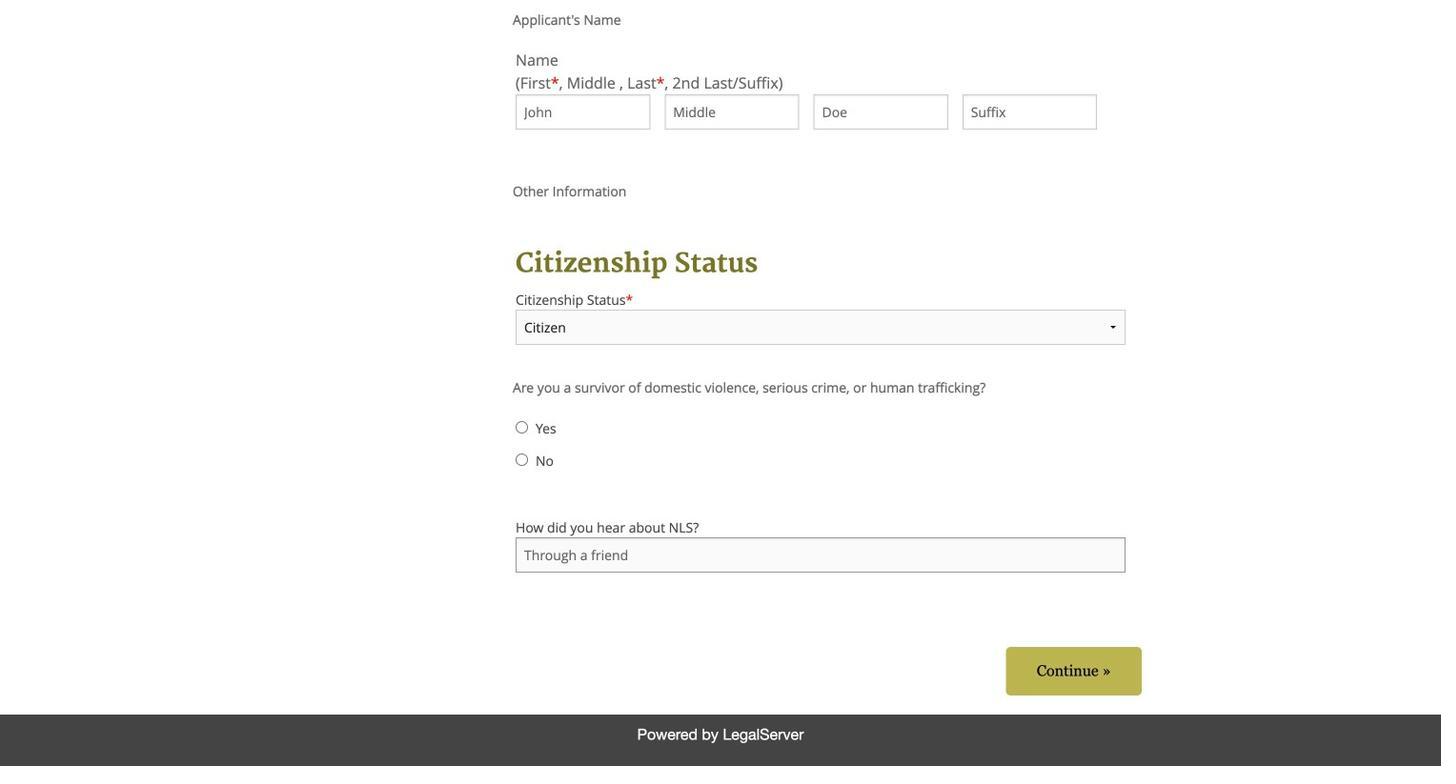Task type: describe. For each thing, give the bounding box(es) containing it.
First* text field
[[516, 95, 650, 130]]

Continue » submit
[[1006, 647, 1142, 696]]



Task type: locate. For each thing, give the bounding box(es) containing it.
Last* text field
[[813, 95, 948, 130]]

None radio
[[516, 421, 528, 434], [516, 454, 528, 466], [516, 421, 528, 434], [516, 454, 528, 466]]

Suffix text field
[[962, 95, 1097, 130]]

Middle text field
[[665, 95, 799, 130]]

None text field
[[516, 538, 1126, 573]]



